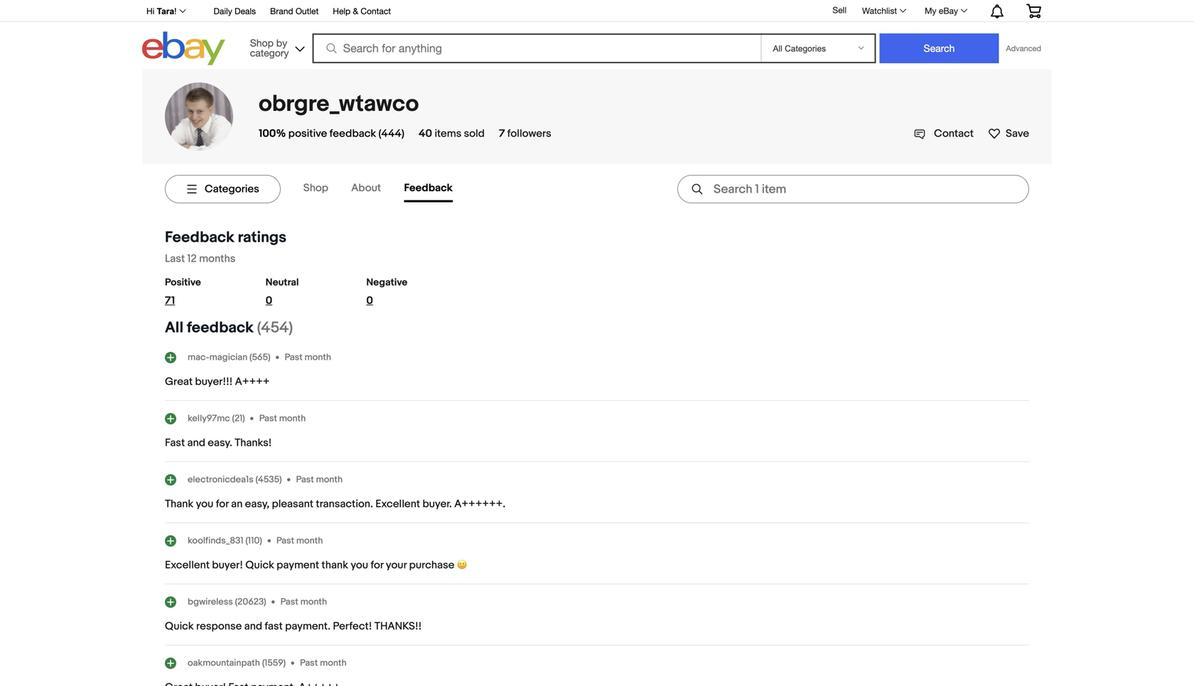 Task type: vqa. For each thing, say whether or not it's contained in the screenshot.
the 0
yes



Task type: locate. For each thing, give the bounding box(es) containing it.
shop left by
[[250, 37, 274, 49]]

0 down neutral on the left of the page
[[266, 294, 273, 307]]

outlet
[[296, 6, 319, 16]]

0 vertical spatial contact
[[361, 6, 391, 16]]

feedback for feedback
[[404, 182, 453, 195]]

magician
[[210, 352, 248, 363]]

obrgre_wtawco link
[[259, 90, 419, 118]]

(565)
[[250, 352, 271, 363]]

1 vertical spatial feedback
[[165, 228, 235, 247]]

quick down the (110)
[[246, 559, 274, 572]]

month for easy.
[[279, 413, 306, 424]]

past up "payment"
[[277, 535, 294, 546]]

month right (565)
[[305, 352, 331, 363]]

shop inside tab list
[[304, 182, 329, 195]]

great buyer!!! a++++
[[165, 376, 270, 388]]

months
[[199, 252, 236, 265]]

0 down negative
[[367, 294, 373, 307]]

tab list
[[304, 176, 476, 202]]

easy.
[[208, 437, 232, 450]]

2 0 from the left
[[367, 294, 373, 307]]

past up 'thanks!'
[[259, 413, 277, 424]]

feedback
[[404, 182, 453, 195], [165, 228, 235, 247]]

0 inside "negative 0"
[[367, 294, 373, 307]]

1 vertical spatial you
[[351, 559, 369, 572]]

0 horizontal spatial 0 link
[[266, 294, 331, 313]]

1 vertical spatial shop
[[304, 182, 329, 195]]

feedback
[[330, 127, 376, 140], [187, 319, 254, 337]]

0 horizontal spatial you
[[196, 498, 214, 511]]

quick down bgwireless
[[165, 620, 194, 633]]

month up the thank you for an easy, pleasant transaction. excellent buyer. a++++++.
[[316, 474, 343, 485]]

(4535)
[[256, 474, 282, 485]]

1 horizontal spatial feedback
[[330, 127, 376, 140]]

1 horizontal spatial 0
[[367, 294, 373, 307]]

0 for neutral 0
[[266, 294, 273, 307]]

for left an
[[216, 498, 229, 511]]

None submit
[[880, 33, 1000, 63]]

negative 0
[[367, 277, 408, 307]]

quick
[[246, 559, 274, 572], [165, 620, 194, 633]]

month
[[305, 352, 331, 363], [279, 413, 306, 424], [316, 474, 343, 485], [297, 535, 323, 546], [301, 597, 327, 608], [320, 658, 347, 669]]

1 0 link from the left
[[266, 294, 331, 313]]

shop for shop
[[304, 182, 329, 195]]

my ebay
[[925, 6, 959, 16]]

40 items sold
[[419, 127, 485, 140]]

month up payment.
[[301, 597, 327, 608]]

past up quick response and fast payment. perfect! thanks!!
[[281, 597, 299, 608]]

0 vertical spatial shop
[[250, 37, 274, 49]]

0 horizontal spatial feedback
[[165, 228, 235, 247]]

feedback down 40
[[404, 182, 453, 195]]

past up pleasant
[[296, 474, 314, 485]]

past right (565)
[[285, 352, 303, 363]]

month for quick
[[297, 535, 323, 546]]

kelly97mc
[[188, 413, 230, 424]]

0 link for neutral 0
[[266, 294, 331, 313]]

past month up 'thanks!'
[[259, 413, 306, 424]]

feedback inside "feedback ratings last 12 months"
[[165, 228, 235, 247]]

1 horizontal spatial 0 link
[[367, 294, 432, 313]]

categories
[[205, 183, 259, 196]]

0 horizontal spatial quick
[[165, 620, 194, 633]]

1 horizontal spatial excellent
[[376, 498, 420, 511]]

1 0 from the left
[[266, 294, 273, 307]]

sold
[[464, 127, 485, 140]]

kelly97mc (21)
[[188, 413, 245, 424]]

shop for shop by category
[[250, 37, 274, 49]]

an
[[231, 498, 243, 511]]

past month for quick
[[277, 535, 323, 546]]

0
[[266, 294, 273, 307], [367, 294, 373, 307]]

7
[[499, 127, 505, 140]]

your
[[386, 559, 407, 572]]

contact link
[[915, 127, 974, 140]]

0 link for negative 0
[[367, 294, 432, 313]]

electronicdea1s (4535)
[[188, 474, 282, 485]]

shop left about
[[304, 182, 329, 195]]

0 horizontal spatial 0
[[266, 294, 273, 307]]

feedback up 12
[[165, 228, 235, 247]]

daily deals
[[214, 6, 256, 16]]

ratings
[[238, 228, 287, 247]]

transaction.
[[316, 498, 373, 511]]

0 horizontal spatial for
[[216, 498, 229, 511]]

past month down (454)
[[285, 352, 331, 363]]

1 horizontal spatial and
[[244, 620, 262, 633]]

past month for a++++
[[285, 352, 331, 363]]

feedback ratings last 12 months
[[165, 228, 287, 265]]

0 vertical spatial feedback
[[330, 127, 376, 140]]

and right fast
[[187, 437, 206, 450]]

shop inside shop by category
[[250, 37, 274, 49]]

1 horizontal spatial feedback
[[404, 182, 453, 195]]

shop
[[250, 37, 274, 49], [304, 182, 329, 195]]

excellent
[[376, 498, 420, 511], [165, 559, 210, 572]]

obrgre_wtawco
[[259, 90, 419, 118]]

0 vertical spatial excellent
[[376, 498, 420, 511]]

100% positive feedback (444)
[[259, 127, 405, 140]]

contact left 'save' button
[[935, 127, 974, 140]]

excellent left buyer.
[[376, 498, 420, 511]]

0 horizontal spatial shop
[[250, 37, 274, 49]]

feedback up magician
[[187, 319, 254, 337]]

and left fast at the left bottom of the page
[[244, 620, 262, 633]]

neutral 0
[[266, 277, 299, 307]]

(110)
[[246, 535, 262, 546]]

for
[[216, 498, 229, 511], [371, 559, 384, 572]]

1 horizontal spatial for
[[371, 559, 384, 572]]

past month up payment.
[[281, 597, 327, 608]]

excellent down koolfinds_831
[[165, 559, 210, 572]]

perfect!
[[333, 620, 372, 633]]

1 vertical spatial contact
[[935, 127, 974, 140]]

positive
[[289, 127, 327, 140]]

Search for anything text field
[[315, 35, 759, 62]]

&
[[353, 6, 359, 16]]

past month
[[285, 352, 331, 363], [259, 413, 306, 424], [296, 474, 343, 485], [277, 535, 323, 546], [281, 597, 327, 608], [300, 658, 347, 669]]

past month up the thank you for an easy, pleasant transaction. excellent buyer. a++++++.
[[296, 474, 343, 485]]

thank
[[165, 498, 194, 511]]

0 vertical spatial you
[[196, 498, 214, 511]]

0 inside neutral 0
[[266, 294, 273, 307]]

past month up "payment"
[[277, 535, 323, 546]]

feedback down obrgre_wtawco on the top left
[[330, 127, 376, 140]]

save button
[[989, 124, 1030, 140]]

last
[[165, 252, 185, 265]]

0 horizontal spatial contact
[[361, 6, 391, 16]]

bgwireless
[[188, 597, 233, 608]]

month right (21)
[[279, 413, 306, 424]]

0 link down neutral on the left of the page
[[266, 294, 331, 313]]

for left your
[[371, 559, 384, 572]]

bgwireless (20623)
[[188, 597, 266, 608]]

contact right &
[[361, 6, 391, 16]]

neutral
[[266, 277, 299, 289]]

0 link
[[266, 294, 331, 313], [367, 294, 432, 313]]

and
[[187, 437, 206, 450], [244, 620, 262, 633]]

0 link down negative
[[367, 294, 432, 313]]

month up excellent buyer! quick payment thank you for your purchase 🙂
[[297, 535, 323, 546]]

0 for negative 0
[[367, 294, 373, 307]]

0 vertical spatial for
[[216, 498, 229, 511]]

you
[[196, 498, 214, 511], [351, 559, 369, 572]]

1 horizontal spatial quick
[[246, 559, 274, 572]]

past right (1559)
[[300, 658, 318, 669]]

1 vertical spatial feedback
[[187, 319, 254, 337]]

1 horizontal spatial shop
[[304, 182, 329, 195]]

0 vertical spatial feedback
[[404, 182, 453, 195]]

purchase
[[409, 559, 455, 572]]

feedback inside tab list
[[404, 182, 453, 195]]

2 0 link from the left
[[367, 294, 432, 313]]

0 horizontal spatial excellent
[[165, 559, 210, 572]]

0 horizontal spatial and
[[187, 437, 206, 450]]

past
[[285, 352, 303, 363], [259, 413, 277, 424], [296, 474, 314, 485], [277, 535, 294, 546], [281, 597, 299, 608], [300, 658, 318, 669]]

1 vertical spatial quick
[[165, 620, 194, 633]]

shop by category
[[250, 37, 289, 59]]

sell link
[[827, 5, 853, 15]]

71 link
[[165, 294, 230, 313]]

🙂
[[457, 559, 467, 572]]

40
[[419, 127, 433, 140]]

payment
[[277, 559, 319, 572]]



Task type: describe. For each thing, give the bounding box(es) containing it.
month down perfect!
[[320, 658, 347, 669]]

account navigation
[[139, 0, 1053, 22]]

tara
[[157, 6, 174, 16]]

1 vertical spatial and
[[244, 620, 262, 633]]

easy,
[[245, 498, 270, 511]]

excellent buyer! quick payment thank you for your purchase 🙂
[[165, 559, 467, 572]]

your shopping cart image
[[1026, 4, 1043, 18]]

past month for for
[[296, 474, 343, 485]]

help
[[333, 6, 351, 16]]

Search 1 item field
[[678, 175, 1030, 203]]

electronicdea1s
[[188, 474, 254, 485]]

brand outlet
[[270, 6, 319, 16]]

positive
[[165, 277, 201, 289]]

1 horizontal spatial you
[[351, 559, 369, 572]]

past for and
[[281, 597, 299, 608]]

pleasant
[[272, 498, 314, 511]]

thank you for an easy, pleasant transaction. excellent buyer. a++++++.
[[165, 498, 506, 511]]

hi tara !
[[147, 6, 177, 16]]

brand outlet link
[[270, 4, 319, 20]]

all feedback (454)
[[165, 319, 293, 337]]

buyer!
[[212, 559, 243, 572]]

month for a++++
[[305, 352, 331, 363]]

past for quick
[[277, 535, 294, 546]]

thank
[[322, 559, 349, 572]]

brand
[[270, 6, 293, 16]]

mac-
[[188, 352, 210, 363]]

1 vertical spatial excellent
[[165, 559, 210, 572]]

fast and easy. thanks!
[[165, 437, 272, 450]]

items
[[435, 127, 462, 140]]

oakmountainpath
[[188, 658, 260, 669]]

!
[[174, 6, 177, 16]]

past month down payment.
[[300, 658, 347, 669]]

thanks!!
[[375, 620, 422, 633]]

(20623)
[[235, 597, 266, 608]]

negative
[[367, 277, 408, 289]]

help & contact link
[[333, 4, 391, 20]]

by
[[277, 37, 287, 49]]

buyer.
[[423, 498, 452, 511]]

sell
[[833, 5, 847, 15]]

deals
[[235, 6, 256, 16]]

month for for
[[316, 474, 343, 485]]

great
[[165, 376, 193, 388]]

save
[[1006, 127, 1030, 140]]

categories button
[[165, 175, 281, 203]]

a++++++.
[[455, 498, 506, 511]]

(444)
[[379, 127, 405, 140]]

buyer!!!
[[195, 376, 233, 388]]

0 vertical spatial quick
[[246, 559, 274, 572]]

feedback for feedback ratings last 12 months
[[165, 228, 235, 247]]

past for for
[[296, 474, 314, 485]]

help & contact
[[333, 6, 391, 16]]

koolfinds_831 (110)
[[188, 535, 262, 546]]

0 horizontal spatial feedback
[[187, 319, 254, 337]]

100%
[[259, 127, 286, 140]]

response
[[196, 620, 242, 633]]

watchlist link
[[855, 2, 913, 19]]

0 vertical spatial and
[[187, 437, 206, 450]]

shop by category banner
[[139, 0, 1053, 69]]

(454)
[[257, 319, 293, 337]]

none submit inside shop by category banner
[[880, 33, 1000, 63]]

mac-magician (565)
[[188, 352, 271, 363]]

payment.
[[285, 620, 331, 633]]

contact inside help & contact link
[[361, 6, 391, 16]]

past month for and
[[281, 597, 327, 608]]

thanks!
[[235, 437, 272, 450]]

all
[[165, 319, 184, 337]]

koolfinds_831
[[188, 535, 244, 546]]

hi
[[147, 6, 155, 16]]

12
[[187, 252, 197, 265]]

a++++
[[235, 376, 270, 388]]

oakmountainpath (1559)
[[188, 658, 286, 669]]

followers
[[508, 127, 552, 140]]

advanced link
[[1000, 34, 1049, 63]]

(21)
[[232, 413, 245, 424]]

7 followers
[[499, 127, 552, 140]]

1 vertical spatial for
[[371, 559, 384, 572]]

positive 71
[[165, 277, 201, 307]]

advanced
[[1007, 44, 1042, 53]]

(1559)
[[262, 658, 286, 669]]

71
[[165, 294, 175, 307]]

1 horizontal spatial contact
[[935, 127, 974, 140]]

past month for easy.
[[259, 413, 306, 424]]

category
[[250, 47, 289, 59]]

past for easy.
[[259, 413, 277, 424]]

obrgre_wtawco image
[[165, 83, 233, 151]]

month for and
[[301, 597, 327, 608]]

quick response and fast payment. perfect! thanks!!
[[165, 620, 422, 633]]

tab list containing shop
[[304, 176, 476, 202]]

past for a++++
[[285, 352, 303, 363]]

my ebay link
[[918, 2, 974, 19]]

daily
[[214, 6, 232, 16]]

ebay
[[939, 6, 959, 16]]

watchlist
[[863, 6, 898, 16]]

my
[[925, 6, 937, 16]]

fast
[[265, 620, 283, 633]]



